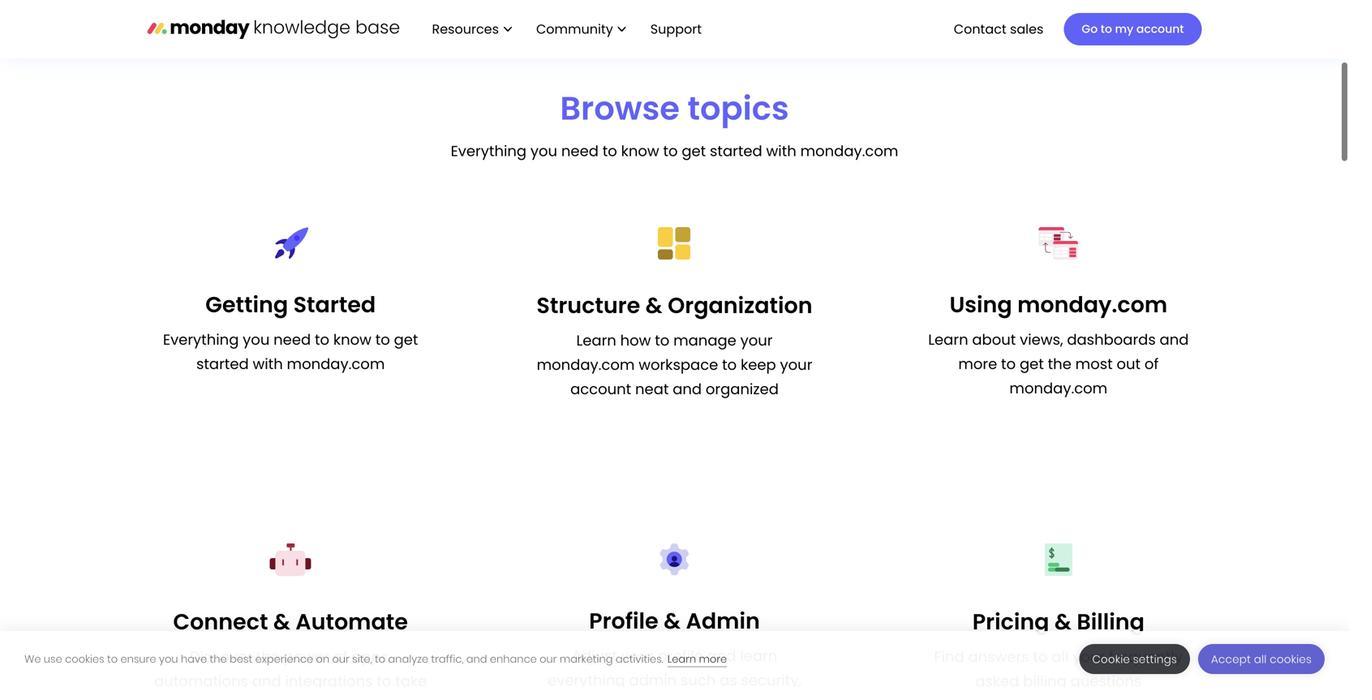 Task type: locate. For each thing, give the bounding box(es) containing it.
all right accept
[[1254, 652, 1267, 667]]

& for organization
[[646, 290, 663, 321]]

everything you need to know to get started with monday.com
[[451, 141, 899, 161], [163, 329, 418, 374]]

profile
[[658, 646, 703, 667]]

you inside the everything you need to know to get started with monday.com
[[243, 329, 270, 350]]

and down 'workspace'
[[673, 379, 702, 400]]

monday.com
[[801, 141, 899, 161], [1018, 289, 1168, 320], [287, 354, 385, 374], [537, 355, 635, 375], [1010, 378, 1108, 399]]

learn left the about
[[929, 329, 969, 350]]

& up how
[[646, 290, 663, 321]]

0 horizontal spatial need
[[274, 329, 311, 350]]

cookies right use
[[65, 652, 104, 667]]

adjust
[[572, 646, 617, 667]]

enhance
[[490, 652, 537, 667]]

with down getting
[[253, 354, 283, 374]]

everything you need to know to get started with monday.com down browse topics
[[451, 141, 899, 161]]

1 horizontal spatial account
[[1137, 21, 1184, 37]]

of right out at bottom
[[1145, 354, 1159, 374]]

support link
[[642, 15, 715, 43], [651, 20, 707, 38]]

1 vertical spatial everything you need to know to get started with monday.com
[[163, 329, 418, 374]]

learn inside learn about views, dashboards and more to get the most out of monday.com
[[929, 329, 969, 350]]

started down getting
[[196, 354, 249, 374]]

0 vertical spatial of
[[1145, 354, 1159, 374]]

browse
[[560, 86, 680, 131]]

with
[[766, 141, 797, 161], [253, 354, 283, 374]]

1 horizontal spatial need
[[561, 141, 599, 161]]

about
[[972, 329, 1016, 350]]

settings
[[1133, 652, 1177, 667]]

of inside learn about views, dashboards and more to get the most out of monday.com
[[1145, 354, 1159, 374]]

all inside button
[[1254, 652, 1267, 667]]

1 horizontal spatial everything you need to know to get started with monday.com
[[451, 141, 899, 161]]

topics
[[688, 86, 789, 131]]

need down getting started
[[274, 329, 311, 350]]

1 vertical spatial know
[[333, 329, 372, 350]]

your inside adjust your profile and learn everything admin such as security
[[621, 646, 654, 667]]

cookies
[[65, 652, 104, 667], [1270, 652, 1312, 667]]

1 vertical spatial account
[[571, 379, 631, 400]]

cookies inside button
[[1270, 652, 1312, 667]]

of
[[1145, 354, 1159, 374], [333, 647, 347, 667]]

your up questions
[[1073, 647, 1105, 667]]

1 horizontal spatial more
[[959, 354, 997, 374]]

marketing
[[560, 652, 613, 667]]

of inside discover the power of apps, automations and integrations to tak
[[333, 647, 347, 667]]

connect
[[173, 607, 268, 637]]

and right the dashboards at the right
[[1160, 329, 1189, 350]]

the down views,
[[1048, 354, 1072, 374]]

cookie settings
[[1093, 652, 1177, 667]]

&
[[646, 290, 663, 321], [664, 606, 681, 637], [273, 607, 290, 637], [1055, 607, 1072, 637]]

2 horizontal spatial get
[[1020, 354, 1044, 374]]

find
[[934, 647, 965, 667]]

cookies right accept
[[1270, 652, 1312, 667]]

1 horizontal spatial of
[[1145, 354, 1159, 374]]

1 vertical spatial everything
[[163, 329, 239, 350]]

analyze
[[388, 652, 428, 667]]

1 horizontal spatial started
[[710, 141, 763, 161]]

more up such
[[699, 652, 727, 667]]

main element
[[416, 0, 1202, 58]]

dialog
[[0, 631, 1349, 687]]

need
[[561, 141, 599, 161], [274, 329, 311, 350]]

everything inside the everything you need to know to get started with monday.com
[[163, 329, 239, 350]]

accept all cookies
[[1211, 652, 1312, 667]]

the inside discover the power of apps, automations and integrations to tak
[[256, 647, 280, 667]]

1 vertical spatial started
[[196, 354, 249, 374]]

know
[[621, 141, 659, 161], [333, 329, 372, 350]]

your up admin
[[621, 646, 654, 667]]

to inside find answers to all your frequently asked billing questions
[[1033, 647, 1048, 667]]

2 our from the left
[[540, 652, 557, 667]]

know down browse
[[621, 141, 659, 161]]

account inside learn how to manage your monday.com workspace to keep your account neat and organized
[[571, 379, 631, 400]]

getting
[[205, 289, 288, 320]]

get
[[682, 141, 706, 161], [394, 329, 418, 350], [1020, 354, 1044, 374]]

contact sales
[[954, 20, 1044, 38]]

0 horizontal spatial learn
[[577, 330, 617, 351]]

and inside learn how to manage your monday.com workspace to keep your account neat and organized
[[673, 379, 702, 400]]

list
[[416, 0, 715, 58]]

0 vertical spatial you
[[531, 141, 558, 161]]

find answers to all your frequently asked billing questions
[[934, 647, 1183, 687]]

0 vertical spatial get
[[682, 141, 706, 161]]

started down topics
[[710, 141, 763, 161]]

learn
[[929, 329, 969, 350], [577, 330, 617, 351], [668, 652, 696, 667]]

automate
[[296, 607, 408, 637]]

everything
[[451, 141, 527, 161], [163, 329, 239, 350]]

more down the about
[[959, 354, 997, 374]]

know down started
[[333, 329, 372, 350]]

1 horizontal spatial know
[[621, 141, 659, 161]]

with down topics
[[766, 141, 797, 161]]

more inside dialog
[[699, 652, 727, 667]]

0 vertical spatial with
[[766, 141, 797, 161]]

resources link
[[424, 15, 520, 43]]

the right best
[[256, 647, 280, 667]]

need down browse
[[561, 141, 599, 161]]

0 horizontal spatial our
[[332, 652, 350, 667]]

our right 'on'
[[332, 652, 350, 667]]

everything you need to know to get started with monday.com down getting started
[[163, 329, 418, 374]]

ensure
[[120, 652, 156, 667]]

2 vertical spatial get
[[1020, 354, 1044, 374]]

more inside learn about views, dashboards and more to get the most out of monday.com
[[959, 354, 997, 374]]

1 horizontal spatial with
[[766, 141, 797, 161]]

0 horizontal spatial started
[[196, 354, 249, 374]]

and down experience
[[252, 671, 281, 687]]

1 vertical spatial you
[[243, 329, 270, 350]]

account
[[1137, 21, 1184, 37], [571, 379, 631, 400]]

1 vertical spatial of
[[333, 647, 347, 667]]

the left best
[[210, 652, 227, 667]]

0 vertical spatial know
[[621, 141, 659, 161]]

& up find answers to all your frequently asked billing questions
[[1055, 607, 1072, 637]]

started
[[710, 141, 763, 161], [196, 354, 249, 374]]

integrations
[[285, 671, 373, 687]]

1 horizontal spatial you
[[243, 329, 270, 350]]

billing
[[1077, 607, 1145, 637]]

the
[[1048, 354, 1072, 374], [256, 647, 280, 667], [210, 652, 227, 667]]

0 vertical spatial everything
[[451, 141, 527, 161]]

0 horizontal spatial the
[[210, 652, 227, 667]]

all
[[1052, 647, 1069, 667], [1254, 652, 1267, 667]]

1 vertical spatial with
[[253, 354, 283, 374]]

learn down "structure"
[[577, 330, 617, 351]]

and
[[1160, 329, 1189, 350], [673, 379, 702, 400], [707, 646, 736, 667], [466, 652, 487, 667], [252, 671, 281, 687]]

learn more link
[[668, 652, 727, 667]]

account left neat
[[571, 379, 631, 400]]

more
[[959, 354, 997, 374], [699, 652, 727, 667]]

1 vertical spatial need
[[274, 329, 311, 350]]

neat
[[635, 379, 669, 400]]

2 horizontal spatial learn
[[929, 329, 969, 350]]

0 horizontal spatial you
[[159, 652, 178, 667]]

learn up such
[[668, 652, 696, 667]]

0 horizontal spatial with
[[253, 354, 283, 374]]

cookies for use
[[65, 652, 104, 667]]

0 horizontal spatial know
[[333, 329, 372, 350]]

0 vertical spatial account
[[1137, 21, 1184, 37]]

0 horizontal spatial of
[[333, 647, 347, 667]]

with inside the everything you need to know to get started with monday.com
[[253, 354, 283, 374]]

started inside the everything you need to know to get started with monday.com
[[196, 354, 249, 374]]

1 horizontal spatial the
[[256, 647, 280, 667]]

dialog containing cookie settings
[[0, 631, 1349, 687]]

0 vertical spatial more
[[959, 354, 997, 374]]

started
[[293, 289, 376, 320]]

using
[[950, 289, 1012, 320]]

1 cookies from the left
[[65, 652, 104, 667]]

asked
[[976, 671, 1020, 687]]

and up as on the bottom right of page
[[707, 646, 736, 667]]

0 horizontal spatial cookies
[[65, 652, 104, 667]]

all up billing at the right bottom of the page
[[1052, 647, 1069, 667]]

your
[[741, 330, 773, 351], [780, 355, 813, 375], [621, 646, 654, 667], [1073, 647, 1105, 667]]

and inside adjust your profile and learn everything admin such as security
[[707, 646, 736, 667]]

1 horizontal spatial cookies
[[1270, 652, 1312, 667]]

0 horizontal spatial everything
[[163, 329, 239, 350]]

1 horizontal spatial learn
[[668, 652, 696, 667]]

& up profile
[[664, 606, 681, 637]]

to inside discover the power of apps, automations and integrations to tak
[[377, 671, 391, 687]]

0 horizontal spatial more
[[699, 652, 727, 667]]

learn inside learn how to manage your monday.com workspace to keep your account neat and organized
[[577, 330, 617, 351]]

1 horizontal spatial all
[[1254, 652, 1267, 667]]

getting started
[[205, 289, 376, 320]]

1 vertical spatial more
[[699, 652, 727, 667]]

2 horizontal spatial the
[[1048, 354, 1072, 374]]

0 horizontal spatial account
[[571, 379, 631, 400]]

monday.com inside the everything you need to know to get started with monday.com
[[287, 354, 385, 374]]

0 vertical spatial need
[[561, 141, 599, 161]]

use
[[44, 652, 62, 667]]

go to my account
[[1082, 21, 1184, 37]]

& up experience
[[273, 607, 290, 637]]

community link
[[528, 15, 634, 43]]

1 horizontal spatial everything
[[451, 141, 527, 161]]

1 vertical spatial get
[[394, 329, 418, 350]]

1 horizontal spatial get
[[682, 141, 706, 161]]

2 vertical spatial you
[[159, 652, 178, 667]]

to inside "main" element
[[1101, 21, 1112, 37]]

of right 'on'
[[333, 647, 347, 667]]

your right keep
[[780, 355, 813, 375]]

0 horizontal spatial all
[[1052, 647, 1069, 667]]

learn how to manage your monday.com workspace to keep your account neat and organized
[[537, 330, 813, 400]]

our
[[332, 652, 350, 667], [540, 652, 557, 667]]

account right my
[[1137, 21, 1184, 37]]

we
[[24, 652, 41, 667]]

0 vertical spatial everything you need to know to get started with monday.com
[[451, 141, 899, 161]]

account inside "main" element
[[1137, 21, 1184, 37]]

get inside learn about views, dashboards and more to get the most out of monday.com
[[1020, 354, 1044, 374]]

site,
[[352, 652, 372, 667]]

2 cookies from the left
[[1270, 652, 1312, 667]]

our right enhance
[[540, 652, 557, 667]]

automations
[[154, 671, 248, 687]]

accept all cookies button
[[1198, 644, 1325, 674]]

1 horizontal spatial our
[[540, 652, 557, 667]]



Task type: vqa. For each thing, say whether or not it's contained in the screenshot.
Structure's Learn
yes



Task type: describe. For each thing, give the bounding box(es) containing it.
experience
[[255, 652, 313, 667]]

questions
[[1071, 671, 1142, 687]]

pricing
[[973, 607, 1050, 637]]

organized
[[706, 379, 779, 400]]

your up keep
[[741, 330, 773, 351]]

and inside discover the power of apps, automations and integrations to tak
[[252, 671, 281, 687]]

admin
[[629, 670, 677, 687]]

profile & admin
[[589, 606, 760, 637]]

and inside learn about views, dashboards and more to get the most out of monday.com
[[1160, 329, 1189, 350]]

& for billing
[[1055, 607, 1072, 637]]

contact
[[954, 20, 1007, 38]]

best
[[230, 652, 253, 667]]

support
[[651, 20, 702, 38]]

browse topics
[[560, 86, 789, 131]]

0 vertical spatial started
[[710, 141, 763, 161]]

your inside find answers to all your frequently asked billing questions
[[1073, 647, 1105, 667]]

activities.
[[616, 652, 664, 667]]

resources
[[432, 20, 499, 38]]

admin
[[686, 606, 760, 637]]

keep
[[741, 355, 776, 375]]

connect & automate
[[173, 607, 408, 637]]

learn inside dialog
[[668, 652, 696, 667]]

structure & organization
[[537, 290, 813, 321]]

manage
[[674, 330, 737, 351]]

& for admin
[[664, 606, 681, 637]]

accept
[[1211, 652, 1251, 667]]

go to my account link
[[1064, 13, 1202, 45]]

learn for structure
[[577, 330, 617, 351]]

pricing & billing
[[973, 607, 1145, 637]]

as
[[720, 670, 737, 687]]

need inside the everything you need to know to get started with monday.com
[[274, 329, 311, 350]]

cookie
[[1093, 652, 1130, 667]]

0 horizontal spatial everything you need to know to get started with monday.com
[[163, 329, 418, 374]]

we use cookies to ensure you have the best experience on our site, to analyze traffic, and enhance our marketing activities. learn more
[[24, 652, 727, 667]]

and right traffic,
[[466, 652, 487, 667]]

cookies for all
[[1270, 652, 1312, 667]]

organization
[[668, 290, 813, 321]]

profile
[[589, 606, 659, 637]]

2 horizontal spatial you
[[531, 141, 558, 161]]

structure
[[537, 290, 640, 321]]

monday.com logo image
[[147, 12, 400, 46]]

how
[[620, 330, 651, 351]]

apps,
[[351, 647, 392, 667]]

on
[[316, 652, 330, 667]]

answers
[[968, 647, 1029, 667]]

everything
[[548, 670, 625, 687]]

learn about views, dashboards and more to get the most out of monday.com
[[929, 329, 1189, 399]]

discover the power of apps, automations and integrations to tak
[[154, 647, 427, 687]]

billing
[[1023, 671, 1067, 687]]

adjust your profile and learn everything admin such as security
[[548, 646, 802, 687]]

dashboards
[[1067, 329, 1156, 350]]

discover
[[190, 647, 252, 667]]

workspace
[[639, 355, 718, 375]]

all inside find answers to all your frequently asked billing questions
[[1052, 647, 1069, 667]]

list containing resources
[[416, 0, 715, 58]]

views,
[[1020, 329, 1063, 350]]

go
[[1082, 21, 1098, 37]]

contact sales link
[[946, 15, 1052, 43]]

frequently
[[1109, 647, 1183, 667]]

cookie settings button
[[1080, 644, 1190, 674]]

have
[[181, 652, 207, 667]]

learn for using
[[929, 329, 969, 350]]

know inside the everything you need to know to get started with monday.com
[[333, 329, 372, 350]]

power
[[284, 647, 329, 667]]

traffic,
[[431, 652, 464, 667]]

learn
[[740, 646, 778, 667]]

using monday.com
[[950, 289, 1168, 320]]

sales
[[1010, 20, 1044, 38]]

0 horizontal spatial get
[[394, 329, 418, 350]]

& for automate
[[273, 607, 290, 637]]

1 our from the left
[[332, 652, 350, 667]]

most
[[1076, 354, 1113, 374]]

out
[[1117, 354, 1141, 374]]

my
[[1115, 21, 1134, 37]]

monday.com inside learn about views, dashboards and more to get the most out of monday.com
[[1010, 378, 1108, 399]]

to inside learn about views, dashboards and more to get the most out of monday.com
[[1001, 354, 1016, 374]]

such
[[681, 670, 716, 687]]

monday.com inside learn how to manage your monday.com workspace to keep your account neat and organized
[[537, 355, 635, 375]]

the inside learn about views, dashboards and more to get the most out of monday.com
[[1048, 354, 1072, 374]]

community
[[536, 20, 613, 38]]



